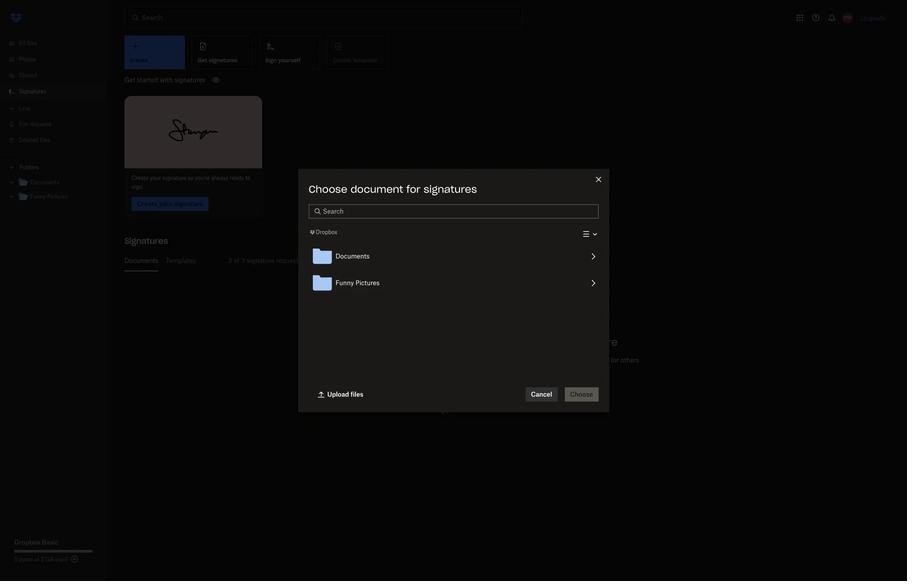 Task type: describe. For each thing, give the bounding box(es) containing it.
document inside when you sign a document or send one for others to sign, it appears here.
[[544, 357, 574, 364]]

upload
[[328, 391, 349, 399]]

1 horizontal spatial signatures
[[125, 236, 168, 246]]

all
[[19, 40, 25, 47]]

for inside dialog
[[407, 183, 421, 196]]

here
[[595, 336, 618, 349]]

1 horizontal spatial requests
[[276, 257, 302, 264]]

choose
[[309, 183, 348, 196]]

with
[[160, 76, 173, 84]]

documents inside button
[[336, 253, 370, 260]]

funny pictures link
[[18, 191, 100, 203]]

shared
[[19, 72, 37, 79]]

appears
[[522, 366, 545, 374]]

folders
[[20, 164, 39, 171]]

dropbox for dropbox
[[316, 229, 338, 236]]

upload files
[[328, 391, 364, 399]]

get more space image
[[69, 555, 80, 565]]

others
[[621, 357, 640, 364]]

month.
[[327, 257, 348, 264]]

0
[[14, 557, 18, 564]]

pictures for funny pictures button
[[356, 279, 380, 287]]

document inside dialog
[[351, 183, 404, 196]]

one
[[599, 357, 610, 364]]

upgrade
[[861, 14, 887, 22]]

0 bytes of 2 gb used
[[14, 557, 67, 564]]

when
[[493, 357, 511, 364]]

cancel button
[[526, 388, 558, 402]]

get for get signatures
[[198, 57, 207, 64]]

bytes
[[19, 557, 33, 564]]

or
[[576, 357, 581, 364]]

0 vertical spatial requests
[[29, 121, 51, 128]]

is
[[400, 257, 405, 264]]

signatures inside list item
[[19, 88, 46, 95]]

dropbox for dropbox basic
[[14, 539, 40, 547]]

group containing documents
[[0, 174, 107, 211]]

unlimited.
[[406, 257, 436, 264]]

this
[[315, 257, 326, 264]]

2 3 from the left
[[241, 257, 245, 264]]

upgrade link
[[861, 14, 887, 22]]

all files link
[[7, 36, 107, 52]]

when you sign a document or send one for others to sign, it appears here.
[[493, 357, 640, 374]]

signing
[[350, 257, 373, 264]]

sign
[[266, 57, 277, 64]]

upload files button
[[313, 388, 369, 402]]

1 3 from the left
[[228, 257, 232, 264]]

appear
[[555, 336, 592, 349]]

0 horizontal spatial of
[[34, 557, 39, 564]]

your
[[150, 175, 161, 181]]

sign yourself
[[266, 57, 301, 64]]

started
[[137, 76, 158, 84]]

to inside when you sign a document or send one for others to sign, it appears here.
[[493, 366, 499, 374]]

used
[[55, 557, 67, 564]]

signature inside tab list
[[247, 257, 275, 264]]

for inside when you sign a document or send one for others to sign, it appears here.
[[611, 357, 620, 364]]

get for get started with signatures
[[125, 76, 135, 84]]

it
[[516, 366, 520, 374]]

get signatures
[[198, 57, 238, 64]]

funny pictures button
[[309, 270, 599, 297]]

deleted files
[[19, 137, 50, 144]]

templates
[[166, 257, 196, 264]]

signatures for choose document for signatures
[[424, 183, 477, 196]]

documents appear here
[[493, 336, 618, 349]]

deleted files link
[[7, 133, 107, 149]]

documents up you
[[493, 336, 552, 349]]

photos
[[19, 56, 36, 63]]

always
[[211, 175, 229, 181]]



Task type: locate. For each thing, give the bounding box(es) containing it.
file
[[19, 121, 28, 128]]

1 horizontal spatial for
[[611, 357, 620, 364]]

funny pictures inside group
[[30, 194, 68, 200]]

tab list
[[125, 250, 883, 272]]

1 vertical spatial dropbox
[[14, 539, 40, 547]]

to down the when
[[493, 366, 499, 374]]

get inside button
[[198, 57, 207, 64]]

1 vertical spatial for
[[611, 357, 620, 364]]

files inside "link"
[[27, 40, 37, 47]]

photos link
[[7, 52, 107, 68]]

1 horizontal spatial funny pictures
[[336, 279, 380, 287]]

0 vertical spatial document
[[351, 183, 404, 196]]

files for upload files
[[351, 391, 364, 399]]

2 horizontal spatial files
[[351, 391, 364, 399]]

funny pictures inside button
[[336, 279, 380, 287]]

1 vertical spatial funny
[[336, 279, 354, 287]]

funny pictures for funny pictures link
[[30, 194, 68, 200]]

files
[[27, 40, 37, 47], [40, 137, 50, 144], [351, 391, 364, 399]]

2
[[41, 557, 44, 564]]

templates tab
[[166, 250, 196, 272]]

documents
[[30, 179, 59, 186], [336, 253, 370, 260], [125, 257, 159, 264], [493, 336, 552, 349]]

documents left "templates"
[[125, 257, 159, 264]]

get left started in the top left of the page
[[125, 76, 135, 84]]

0 horizontal spatial signatures
[[19, 88, 46, 95]]

Search text field
[[323, 207, 594, 217]]

0 vertical spatial get
[[198, 57, 207, 64]]

to right ready
[[246, 175, 251, 181]]

1 horizontal spatial yourself
[[375, 257, 398, 264]]

0 vertical spatial funny
[[30, 194, 46, 200]]

1 horizontal spatial get
[[198, 57, 207, 64]]

signatures
[[19, 88, 46, 95], [125, 236, 168, 246]]

yourself inside button
[[279, 57, 301, 64]]

tab list containing documents
[[125, 250, 883, 272]]

1 vertical spatial of
[[34, 557, 39, 564]]

requests right file
[[29, 121, 51, 128]]

file requests link
[[7, 117, 107, 133]]

0 horizontal spatial yourself
[[279, 57, 301, 64]]

documents tab
[[125, 250, 159, 272]]

document
[[351, 183, 404, 196], [544, 357, 574, 364]]

yourself right the sign
[[279, 57, 301, 64]]

documents button
[[309, 243, 599, 270]]

files right the upload
[[351, 391, 364, 399]]

deleted
[[19, 137, 38, 144]]

dropbox image
[[7, 9, 25, 27]]

pictures down signing
[[356, 279, 380, 287]]

pictures for funny pictures link
[[47, 194, 68, 200]]

files right all
[[27, 40, 37, 47]]

to
[[246, 175, 251, 181], [493, 366, 499, 374]]

choose document for signatures dialog
[[298, 169, 610, 413]]

less
[[19, 105, 30, 112]]

0 horizontal spatial dropbox
[[14, 539, 40, 547]]

sign
[[525, 357, 537, 364]]

files for all files
[[27, 40, 37, 47]]

1 vertical spatial to
[[493, 366, 499, 374]]

here.
[[547, 366, 562, 374]]

to inside create your signature so you're always ready to sign.
[[246, 175, 251, 181]]

1 vertical spatial files
[[40, 137, 50, 144]]

funny pictures down documents link
[[30, 194, 68, 200]]

1 vertical spatial signatures
[[125, 236, 168, 246]]

signatures up documents tab
[[125, 236, 168, 246]]

files inside button
[[351, 391, 364, 399]]

1 horizontal spatial pictures
[[356, 279, 380, 287]]

0 vertical spatial funny pictures
[[30, 194, 68, 200]]

signatures list item
[[0, 84, 107, 100]]

0 vertical spatial signature
[[163, 175, 186, 181]]

signatures down shared
[[19, 88, 46, 95]]

get up get started with signatures
[[198, 57, 207, 64]]

funny
[[30, 194, 46, 200], [336, 279, 354, 287]]

0 vertical spatial files
[[27, 40, 37, 47]]

1 vertical spatial signature
[[247, 257, 275, 264]]

1 horizontal spatial signature
[[247, 257, 275, 264]]

yourself inside tab list
[[375, 257, 398, 264]]

file requests
[[19, 121, 51, 128]]

sign.
[[132, 184, 144, 190]]

0 horizontal spatial get
[[125, 76, 135, 84]]

so
[[188, 175, 194, 181]]

get started with signatures
[[125, 76, 206, 84]]

of inside tab list
[[234, 257, 240, 264]]

gb
[[46, 557, 54, 564]]

funny pictures for funny pictures button
[[336, 279, 380, 287]]

sign,
[[501, 366, 515, 374]]

funny pictures
[[30, 194, 68, 200], [336, 279, 380, 287]]

signatures link
[[7, 84, 107, 100]]

0 vertical spatial pictures
[[47, 194, 68, 200]]

you
[[512, 357, 523, 364]]

0 vertical spatial signatures
[[209, 57, 238, 64]]

2 horizontal spatial signatures
[[424, 183, 477, 196]]

dropbox up bytes on the left bottom of page
[[14, 539, 40, 547]]

1 vertical spatial document
[[544, 357, 574, 364]]

a
[[539, 357, 542, 364]]

0 horizontal spatial 3
[[228, 257, 232, 264]]

funny down month.
[[336, 279, 354, 287]]

3
[[228, 257, 232, 264], [241, 257, 245, 264]]

1 horizontal spatial document
[[544, 357, 574, 364]]

2 vertical spatial signatures
[[424, 183, 477, 196]]

dropbox link
[[309, 228, 338, 237]]

signatures inside button
[[209, 57, 238, 64]]

1 vertical spatial funny pictures
[[336, 279, 380, 287]]

funny for funny pictures button
[[336, 279, 354, 287]]

0 horizontal spatial signatures
[[175, 76, 206, 84]]

documents right this
[[336, 253, 370, 260]]

files for deleted files
[[40, 137, 50, 144]]

dropbox
[[316, 229, 338, 236], [14, 539, 40, 547]]

1 vertical spatial pictures
[[356, 279, 380, 287]]

0 vertical spatial of
[[234, 257, 240, 264]]

folders button
[[0, 161, 107, 174]]

1 horizontal spatial files
[[40, 137, 50, 144]]

dropbox up 3 of 3 signature requests left this month. signing yourself is unlimited.
[[316, 229, 338, 236]]

pictures down documents link
[[47, 194, 68, 200]]

all files
[[19, 40, 37, 47]]

2 vertical spatial files
[[351, 391, 364, 399]]

you're
[[195, 175, 210, 181]]

list
[[0, 30, 107, 155]]

1 vertical spatial signatures
[[175, 76, 206, 84]]

signature
[[163, 175, 186, 181], [247, 257, 275, 264]]

of
[[234, 257, 240, 264], [34, 557, 39, 564]]

0 vertical spatial yourself
[[279, 57, 301, 64]]

1 horizontal spatial to
[[493, 366, 499, 374]]

0 horizontal spatial for
[[407, 183, 421, 196]]

3 of 3 signature requests left this month. signing yourself is unlimited.
[[228, 257, 436, 264]]

row group
[[309, 243, 599, 297]]

0 vertical spatial dropbox
[[316, 229, 338, 236]]

list containing all files
[[0, 30, 107, 155]]

choose document for signatures
[[309, 183, 477, 196]]

None field
[[0, 0, 69, 9]]

files right the deleted
[[40, 137, 50, 144]]

send
[[583, 357, 597, 364]]

yourself left is
[[375, 257, 398, 264]]

0 horizontal spatial document
[[351, 183, 404, 196]]

signatures inside dialog
[[424, 183, 477, 196]]

yourself
[[279, 57, 301, 64], [375, 257, 398, 264]]

funny down documents link
[[30, 194, 46, 200]]

funny pictures down signing
[[336, 279, 380, 287]]

signatures for get started with signatures
[[175, 76, 206, 84]]

left
[[304, 257, 313, 264]]

cancel
[[531, 391, 553, 399]]

0 vertical spatial for
[[407, 183, 421, 196]]

create your signature so you're always ready to sign.
[[132, 175, 251, 190]]

1 vertical spatial yourself
[[375, 257, 398, 264]]

sign yourself button
[[260, 36, 320, 69]]

1 vertical spatial requests
[[276, 257, 302, 264]]

create
[[132, 175, 149, 181]]

dropbox inside dropbox link
[[316, 229, 338, 236]]

documents link
[[18, 177, 100, 189]]

0 vertical spatial to
[[246, 175, 251, 181]]

pictures inside button
[[356, 279, 380, 287]]

row group containing documents
[[309, 243, 599, 297]]

dropbox basic
[[14, 539, 59, 547]]

0 horizontal spatial signature
[[163, 175, 186, 181]]

signature inside create your signature so you're always ready to sign.
[[163, 175, 186, 181]]

get signatures button
[[192, 36, 253, 69]]

funny inside group
[[30, 194, 46, 200]]

pictures
[[47, 194, 68, 200], [356, 279, 380, 287]]

row group inside 'choose document for signatures' dialog
[[309, 243, 599, 297]]

1 horizontal spatial 3
[[241, 257, 245, 264]]

0 horizontal spatial funny
[[30, 194, 46, 200]]

documents inside tab list
[[125, 257, 159, 264]]

funny inside button
[[336, 279, 354, 287]]

0 horizontal spatial to
[[246, 175, 251, 181]]

less image
[[7, 104, 16, 113]]

ready
[[230, 175, 244, 181]]

1 horizontal spatial of
[[234, 257, 240, 264]]

0 vertical spatial signatures
[[19, 88, 46, 95]]

shared link
[[7, 68, 107, 84]]

requests
[[29, 121, 51, 128], [276, 257, 302, 264]]

pictures inside group
[[47, 194, 68, 200]]

1 horizontal spatial signatures
[[209, 57, 238, 64]]

1 horizontal spatial dropbox
[[316, 229, 338, 236]]

1 horizontal spatial funny
[[336, 279, 354, 287]]

documents down folders button
[[30, 179, 59, 186]]

0 horizontal spatial requests
[[29, 121, 51, 128]]

requests left left
[[276, 257, 302, 264]]

0 horizontal spatial pictures
[[47, 194, 68, 200]]

funny for funny pictures link
[[30, 194, 46, 200]]

get
[[198, 57, 207, 64], [125, 76, 135, 84]]

signatures
[[209, 57, 238, 64], [175, 76, 206, 84], [424, 183, 477, 196]]

documents inside group
[[30, 179, 59, 186]]

0 horizontal spatial funny pictures
[[30, 194, 68, 200]]

group
[[0, 174, 107, 211]]

1 vertical spatial get
[[125, 76, 135, 84]]

basic
[[42, 539, 59, 547]]

0 horizontal spatial files
[[27, 40, 37, 47]]

for
[[407, 183, 421, 196], [611, 357, 620, 364]]



Task type: vqa. For each thing, say whether or not it's contained in the screenshot.
second image from the left
no



